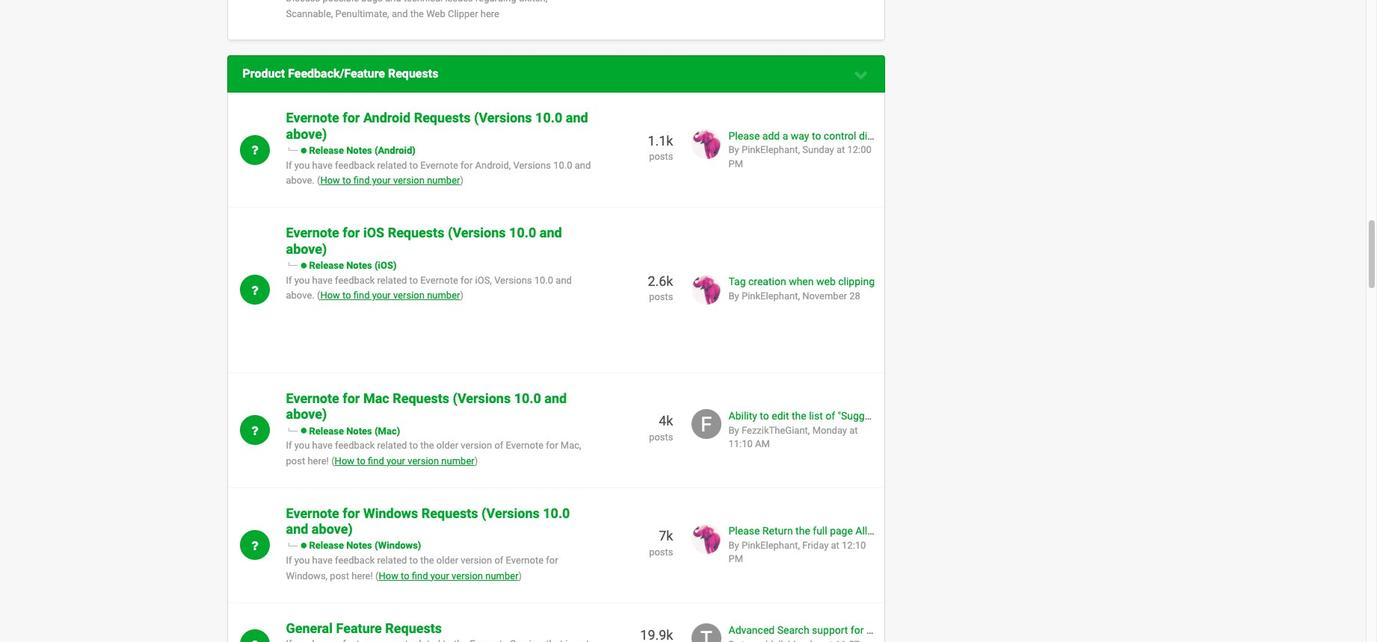 Task type: vqa. For each thing, say whether or not it's contained in the screenshot.
'en' inside the ¡Bienvenidos a la edición de noviembre del resumen del foro de Evernote!      Asegúrate de pulsar el botón de Seguir que se encuentra en la esquina superior derecha para suscribirte al resumen del foro y...
no



Task type: locate. For each thing, give the bounding box(es) containing it.
4 if from the top
[[286, 555, 292, 567]]

release up (
[[309, 260, 344, 271]]

10.0 for evernote for android requests (versions 10.0 and above)
[[535, 110, 562, 126]]

pinkelephant link for 1.1k
[[742, 145, 798, 156]]

3 mark forum as read image from the top
[[251, 639, 258, 643]]

posts down 1.1k
[[649, 151, 673, 162]]

pinkelephant link down add
[[742, 145, 798, 156]]

please left return
[[729, 526, 760, 538]]

please
[[729, 130, 760, 142], [729, 526, 760, 538]]

release left (mac)
[[309, 426, 344, 437]]

how down release notes (mac) link
[[335, 456, 354, 467]]

if inside if you have feedback related to the older version of evernote for mac, post here! (
[[286, 440, 292, 452]]

by pinkelephant , for 1.1k
[[729, 145, 802, 156]]

0 vertical spatial mark forum as read image
[[251, 144, 258, 156]]

1 vertical spatial here! (
[[352, 571, 379, 582]]

your down the (ios)
[[372, 290, 391, 302]]

4 related from the top
[[377, 555, 407, 567]]

2 have from the top
[[312, 275, 333, 286]]

posts down 7k
[[649, 547, 673, 558]]

your for ios
[[372, 290, 391, 302]]

1 by pinkelephant , from the top
[[729, 145, 802, 156]]

requests right "ios"
[[388, 225, 444, 241]]

how to find your version number ) down evernote for windows requests (versions 10.0 and above) "link"
[[379, 571, 522, 582]]

you up windows,
[[294, 555, 310, 567]]

number for windows
[[485, 571, 519, 582]]

versions right android,
[[513, 160, 551, 171]]

at inside sunday at 12:00 pm
[[837, 145, 845, 156]]

have up windows,
[[312, 555, 333, 567]]

sunday at 12:00 pm link
[[729, 145, 872, 169]]

am
[[755, 439, 770, 450]]

pinkelephant link
[[742, 145, 798, 156], [742, 291, 798, 302], [742, 540, 798, 552]]

(versions inside evernote for android requests (versions 10.0 and above)
[[474, 110, 532, 126]]

to
[[812, 130, 821, 142], [409, 160, 418, 171], [342, 175, 351, 186], [409, 275, 418, 286], [342, 290, 351, 302], [760, 411, 769, 423], [409, 440, 418, 452], [357, 456, 365, 467], [409, 555, 418, 567], [401, 571, 409, 582]]

above) inside evernote for android requests (versions 10.0 and above)
[[286, 126, 327, 142]]

2 related from the top
[[377, 275, 407, 286]]

related
[[377, 160, 407, 171], [377, 275, 407, 286], [377, 440, 407, 452], [377, 555, 407, 567]]

find down (windows) in the left bottom of the page
[[412, 571, 428, 582]]

at inside 'friday at 12:10 pm'
[[831, 540, 840, 552]]

how to find your version number link down evernote for windows requests (versions 10.0 and above) "link"
[[379, 571, 519, 582]]

by for 4k
[[729, 425, 739, 436]]

and inside evernote for mac requests (versions 10.0 and above)
[[545, 391, 567, 407]]

the left the "web" at the top left of page
[[410, 8, 424, 19]]

12:00
[[847, 145, 872, 156]]

2 circle image from the top
[[301, 543, 307, 550]]

the inside discuss possible bugs and technical issues regarding skitch, scannable, penultimate, and the web clipper here
[[410, 8, 424, 19]]

pinkelephant link down creation
[[742, 291, 798, 302]]

find down release notes (android)
[[353, 175, 370, 186]]

feedback inside if you have feedback related to the older version of evernote for windows, post here! (
[[335, 555, 375, 567]]

creation
[[748, 276, 786, 288]]

mark forum as read image for evernote for ios requests (versions 10.0 and above)
[[251, 284, 258, 297]]

notes left the (ios)
[[346, 260, 372, 271]]

for inside if you have feedback related to the older version of evernote for windows, post here! (
[[546, 555, 558, 567]]

evernote inside if you have feedback related to evernote for android, versions 10.0 and above. (
[[420, 160, 458, 171]]

find for windows
[[412, 571, 428, 582]]

1 by from the top
[[729, 145, 739, 156]]

mark forum as read image
[[251, 284, 258, 297], [251, 424, 258, 437], [251, 639, 258, 643]]

2 by pinkelephant , from the top
[[729, 540, 802, 552]]

and inside if you have feedback related to evernote for ios, versions 10.0 and above. (
[[556, 275, 572, 286]]

circle image up windows,
[[301, 543, 307, 550]]

pinkelephant for 1.1k
[[742, 145, 798, 156]]

requests inside evernote for windows requests (versions 10.0 and above)
[[422, 506, 478, 522]]

2 vertical spatial pinkelephant
[[742, 540, 798, 552]]

1 have from the top
[[312, 160, 333, 171]]

older
[[437, 440, 458, 452], [437, 555, 458, 567]]

4 by from the top
[[729, 540, 739, 552]]

posts for 2.6k
[[649, 292, 673, 303]]

release notes (windows) link
[[301, 541, 421, 552]]

release up windows,
[[309, 541, 344, 552]]

pinkelephant image
[[691, 129, 721, 159], [691, 275, 721, 305]]

above. (
[[286, 175, 320, 186]]

you for evernote for windows requests (versions 10.0 and above)
[[294, 555, 310, 567]]

pinkelephant
[[742, 145, 798, 156], [742, 291, 798, 302], [742, 540, 798, 552]]

number for android
[[427, 175, 460, 186]]

1 pinkelephant from the top
[[742, 145, 798, 156]]

you up the "above. ("
[[294, 160, 310, 171]]

, for 7k
[[798, 540, 800, 552]]

related down (mac)
[[377, 440, 407, 452]]

above) for evernote for android requests (versions 10.0 and above)
[[286, 126, 327, 142]]

find down (mac)
[[368, 456, 384, 467]]

have inside if you have feedback related to evernote for ios, versions 10.0 and above. (
[[312, 275, 333, 286]]

0 horizontal spatial post
[[286, 456, 305, 467]]

mark forum as read image for evernote for mac requests (versions 10.0 and above)
[[251, 424, 258, 437]]

evernote
[[286, 110, 339, 126], [420, 160, 458, 171], [286, 225, 339, 241], [420, 275, 458, 286], [286, 391, 339, 407], [506, 440, 544, 452], [286, 506, 339, 522], [506, 555, 544, 567]]

tag creation when web clipping by pinkelephant , november 28
[[729, 276, 875, 302]]

evernote inside evernote for android requests (versions 10.0 and above)
[[286, 110, 339, 126]]

for inside evernote for android requests (versions 10.0 and above)
[[343, 110, 360, 126]]

by pinkelephant ,
[[729, 145, 802, 156], [729, 540, 802, 552]]

1 vertical spatial tags
[[902, 625, 925, 637]]

circle image inside release notes (ios) 'link'
[[301, 262, 307, 269]]

above) up the "above. ("
[[286, 126, 327, 142]]

the down (windows) in the left bottom of the page
[[420, 555, 434, 567]]

how right "above."
[[320, 290, 340, 302]]

version for mac
[[408, 456, 439, 467]]

how
[[320, 175, 340, 186], [320, 290, 340, 302], [335, 456, 354, 467], [379, 571, 398, 582]]

product
[[243, 67, 285, 81]]

have inside if you have feedback related to the older version of evernote for mac, post here! (
[[312, 440, 333, 452]]

older inside if you have feedback related to the older version of evernote for mac, post here! (
[[437, 440, 458, 452]]

1 vertical spatial post
[[330, 571, 349, 582]]

here! ( down release notes (mac) link
[[308, 456, 335, 467]]

above)
[[286, 126, 327, 142], [286, 241, 327, 257], [286, 407, 327, 423], [312, 522, 353, 538]]

bugs
[[361, 0, 383, 4]]

if inside if you have feedback related to evernote for android, versions 10.0 and above. (
[[286, 160, 292, 171]]

pm inside 'friday at 12:10 pm'
[[729, 554, 743, 565]]

evernote for mac requests (versions 10.0 and above)
[[286, 391, 567, 423]]

4 notes from the top
[[346, 541, 372, 552]]

your down (mac)
[[386, 456, 405, 467]]

how to find your version number link down (android)
[[320, 175, 460, 186]]

1 vertical spatial pinkelephant image
[[691, 275, 721, 305]]

versions inside if you have feedback related to evernote for android, versions 10.0 and above. (
[[513, 160, 551, 171]]

10.0 inside evernote for mac requests (versions 10.0 and above)
[[514, 391, 541, 407]]

0 vertical spatial pinkelephant
[[742, 145, 798, 156]]

here! ( inside if you have feedback related to the older version of evernote for windows, post here! (
[[352, 571, 379, 582]]

evernote for android requests (versions 10.0 and above) link
[[286, 110, 588, 142]]

requests right windows
[[422, 506, 478, 522]]

related down (android)
[[377, 160, 407, 171]]

notes
[[346, 145, 372, 156], [346, 260, 372, 271], [346, 426, 372, 437], [346, 541, 372, 552]]

find down release notes (ios)
[[353, 290, 370, 302]]

3 have from the top
[[312, 440, 333, 452]]

have down release notes (mac) link
[[312, 440, 333, 452]]

posts inside 2.6k posts
[[649, 292, 673, 303]]

evernote inside the evernote for ios requests (versions 10.0 and above)
[[286, 225, 339, 241]]

tswaddell image
[[691, 624, 721, 643]]

how to find your version number link down (mac)
[[335, 456, 475, 467]]

requests inside the evernote for ios requests (versions 10.0 and above)
[[388, 225, 444, 241]]

pinkelephant down creation
[[742, 291, 798, 302]]

1 vertical spatial mark forum as read image
[[251, 424, 258, 437]]

at
[[837, 145, 845, 156], [850, 425, 858, 436], [831, 540, 840, 552]]

(versions inside evernote for windows requests (versions 10.0 and above)
[[482, 506, 540, 522]]

1 please from the top
[[729, 130, 760, 142]]

1 vertical spatial pinkelephant
[[742, 291, 798, 302]]

here! ( inside if you have feedback related to the older version of evernote for mac, post here! (
[[308, 456, 335, 467]]

please return the full page all tags view link
[[729, 526, 916, 538]]

find
[[353, 175, 370, 186], [353, 290, 370, 302], [368, 456, 384, 467], [412, 571, 428, 582]]

4 release from the top
[[309, 541, 344, 552]]

feedback down 'release notes (windows)' link
[[335, 555, 375, 567]]

for inside evernote for windows requests (versions 10.0 and above)
[[343, 506, 360, 522]]

0 vertical spatial pinkelephant link
[[742, 145, 798, 156]]

at down '"suggested'
[[850, 425, 858, 436]]

2 mark forum as read image from the top
[[251, 539, 258, 552]]

requests up android on the left of the page
[[388, 67, 438, 81]]

7k
[[659, 529, 673, 544]]

, inside tag creation when web clipping by pinkelephant , november 28
[[798, 291, 800, 302]]

3 posts from the top
[[649, 432, 673, 443]]

circle image up "above."
[[301, 262, 307, 269]]

if you have feedback related to evernote for ios, versions 10.0 and above. (
[[286, 275, 572, 302]]

2 please from the top
[[729, 526, 760, 538]]

you inside if you have feedback related to evernote for android, versions 10.0 and above. (
[[294, 160, 310, 171]]

posts for 4k
[[649, 432, 673, 443]]

pinkelephant down add
[[742, 145, 798, 156]]

1 horizontal spatial tags
[[902, 625, 925, 637]]

2 vertical spatial pinkelephant link
[[742, 540, 798, 552]]

related down (windows) in the left bottom of the page
[[377, 555, 407, 567]]

circle image
[[301, 147, 307, 154], [301, 428, 307, 435]]

4 feedback from the top
[[335, 555, 375, 567]]

evernote for android requests (versions 10.0 and above)
[[286, 110, 588, 142]]

10.0 inside evernote for windows requests (versions 10.0 and above)
[[543, 506, 570, 522]]

older for mac
[[437, 440, 458, 452]]

if inside if you have feedback related to evernote for ios, versions 10.0 and above. (
[[286, 275, 292, 286]]

your for windows
[[430, 571, 449, 582]]

at for 4k
[[850, 425, 858, 436]]

the
[[410, 8, 424, 19], [792, 411, 807, 423], [420, 440, 434, 452], [796, 526, 810, 538], [420, 555, 434, 567]]

0 vertical spatial circle image
[[301, 147, 307, 154]]

feedback down release notes (ios)
[[335, 275, 375, 286]]

2 notes from the top
[[346, 260, 372, 271]]

evernote for windows requests (versions 10.0 and above) link
[[286, 506, 570, 538]]

(versions inside the evernote for ios requests (versions 10.0 and above)
[[448, 225, 506, 241]]

(versions inside evernote for mac requests (versions 10.0 and above)
[[453, 391, 511, 407]]

0 vertical spatial at
[[837, 145, 845, 156]]

2 vertical spatial mark forum as read image
[[251, 639, 258, 643]]

1 release from the top
[[309, 145, 344, 156]]

0 vertical spatial post
[[286, 456, 305, 467]]

1 older from the top
[[437, 440, 458, 452]]

how to find your version number ) down (android)
[[320, 175, 464, 186]]

1 feedback from the top
[[335, 160, 375, 171]]

above) inside the evernote for ios requests (versions 10.0 and above)
[[286, 241, 327, 257]]

how down (windows) in the left bottom of the page
[[379, 571, 398, 582]]

requests up if you have feedback related to evernote for android, versions 10.0 and above. (
[[414, 110, 471, 126]]

requests right mac
[[393, 391, 449, 407]]

you up "above."
[[294, 275, 310, 286]]

above) inside evernote for mac requests (versions 10.0 and above)
[[286, 407, 327, 423]]

4k
[[659, 414, 673, 429]]

return
[[763, 526, 793, 538]]

of inside if you have feedback related to the older version of evernote for windows, post here! (
[[495, 555, 503, 567]]

for inside if you have feedback related to evernote for ios, versions 10.0 and above. (
[[461, 275, 473, 286]]

1 circle image from the top
[[301, 147, 307, 154]]

0 vertical spatial older
[[437, 440, 458, 452]]

release notes (mac)
[[307, 426, 400, 437]]

mark forum as read image
[[251, 144, 258, 156], [251, 539, 258, 552]]

related inside if you have feedback related to the older version of evernote for mac, post here! (
[[377, 440, 407, 452]]

2 by from the top
[[729, 291, 739, 302]]

for
[[343, 110, 360, 126], [461, 160, 473, 171], [343, 225, 360, 241], [461, 275, 473, 286], [343, 391, 360, 407], [546, 440, 558, 452], [343, 506, 360, 522], [546, 555, 558, 567], [851, 625, 864, 637]]

how to find your version number link for mac
[[335, 456, 475, 467]]

related for android
[[377, 160, 407, 171]]

the inside if you have feedback related to the older version of evernote for mac, post here! (
[[420, 440, 434, 452]]

,
[[798, 145, 800, 156], [798, 291, 800, 302], [808, 425, 810, 436], [798, 540, 800, 552]]

release up the "above. ("
[[309, 145, 344, 156]]

your down (android)
[[372, 175, 391, 186]]

1 vertical spatial at
[[850, 425, 858, 436]]

3 feedback from the top
[[335, 440, 375, 452]]

edit
[[772, 411, 789, 423]]

version for windows
[[452, 571, 483, 582]]

1 vertical spatial mark forum as read image
[[251, 539, 258, 552]]

older down evernote for mac requests (versions 10.0 and above) "link"
[[437, 440, 458, 452]]

, down when
[[798, 291, 800, 302]]

requests for mac
[[393, 391, 449, 407]]

and inside evernote for android requests (versions 10.0 and above)
[[566, 110, 588, 126]]

1 vertical spatial circle image
[[301, 543, 307, 550]]

feedback inside if you have feedback related to the older version of evernote for mac, post here! (
[[335, 440, 375, 452]]

posts down 4k
[[649, 432, 673, 443]]

2 mark forum as read image from the top
[[251, 424, 258, 437]]

pinkelephant image left tag
[[691, 275, 721, 305]]

how for mac
[[335, 456, 354, 467]]

by pinkelephant , down return
[[729, 540, 802, 552]]

to inside if you have feedback related to the older version of evernote for windows, post here! (
[[409, 555, 418, 567]]

requests inside evernote for mac requests (versions 10.0 and above)
[[393, 391, 449, 407]]

1 circle image from the top
[[301, 262, 307, 269]]

how to find your version number link for windows
[[379, 571, 519, 582]]

templates"
[[893, 411, 945, 423]]

if you have feedback related to the older version of evernote for windows, post here! (
[[286, 555, 558, 582]]

here! (
[[308, 456, 335, 467], [352, 571, 379, 582]]

above) inside evernote for windows requests (versions 10.0 and above)
[[312, 522, 353, 538]]

for inside if you have feedback related to the older version of evernote for mac, post here! (
[[546, 440, 558, 452]]

circle image inside release notes (mac) link
[[301, 428, 307, 435]]

, down way
[[798, 145, 800, 156]]

pinkelephant link for 2.6k
[[742, 291, 798, 302]]

notes left (windows) in the left bottom of the page
[[346, 541, 372, 552]]

2 feedback from the top
[[335, 275, 375, 286]]

) for ios
[[460, 290, 464, 302]]

1 vertical spatial of
[[495, 440, 503, 452]]

2 if from the top
[[286, 275, 292, 286]]

version inside if you have feedback related to the older version of evernote for mac, post here! (
[[461, 440, 492, 452]]

circle image inside release notes (android) link
[[301, 147, 307, 154]]

versions inside if you have feedback related to evernote for ios, versions 10.0 and above. (
[[494, 275, 532, 286]]

release notes (windows)
[[307, 541, 421, 552]]

0 vertical spatial please
[[729, 130, 760, 142]]

3 notes from the top
[[346, 426, 372, 437]]

pinkelephant link down return
[[742, 540, 798, 552]]

clipping
[[838, 276, 875, 288]]

0 vertical spatial versions
[[513, 160, 551, 171]]

and inside evernote for windows requests (versions 10.0 and above)
[[286, 522, 308, 538]]

mac
[[363, 391, 389, 407]]

at down page
[[831, 540, 840, 552]]

evernote for ios requests (versions 10.0 and above)
[[286, 225, 562, 257]]

1 vertical spatial please
[[729, 526, 760, 538]]

1 vertical spatial older
[[437, 555, 458, 567]]

3 by from the top
[[729, 425, 739, 436]]

1 mark forum as read image from the top
[[251, 144, 258, 156]]

1 related from the top
[[377, 160, 407, 171]]

at for 7k
[[831, 540, 840, 552]]

1 posts from the top
[[649, 151, 673, 162]]

monday at 11:10  am
[[729, 425, 858, 450]]

2 vertical spatial of
[[495, 555, 503, 567]]

3 you from the top
[[294, 440, 310, 452]]

circle image
[[301, 262, 307, 269], [301, 543, 307, 550]]

0 vertical spatial pinkelephant image
[[691, 129, 721, 159]]

how to find your version number ) down the (ios)
[[320, 290, 464, 302]]

feedback down release notes (mac)
[[335, 440, 375, 452]]

feedback inside if you have feedback related to evernote for ios, versions 10.0 and above. (
[[335, 275, 375, 286]]

how to find your version number link for ios
[[320, 290, 460, 302]]

above) up release notes (mac) link
[[286, 407, 327, 423]]

2 pinkelephant link from the top
[[742, 291, 798, 302]]

post right windows,
[[330, 571, 349, 582]]

please return the full page all tags view
[[729, 526, 916, 538]]

1 vertical spatial circle image
[[301, 428, 307, 435]]

12:10
[[842, 540, 866, 552]]

have inside if you have feedback related to the older version of evernote for windows, post here! (
[[312, 555, 333, 567]]

1 vertical spatial by pinkelephant ,
[[729, 540, 802, 552]]

above) up 'release notes (windows)' link
[[312, 522, 353, 538]]

related inside if you have feedback related to the older version of evernote for windows, post here! (
[[377, 555, 407, 567]]

circle image inside 'release notes (windows)' link
[[301, 543, 307, 550]]

(versions for evernote for ios requests (versions 10.0 and above)
[[448, 225, 506, 241]]

3 release from the top
[[309, 426, 344, 437]]

above) for evernote for mac requests (versions 10.0 and above)
[[286, 407, 327, 423]]

pm inside sunday at 12:00 pm
[[729, 158, 743, 169]]

circle image for evernote for ios requests (versions 10.0 and above)
[[301, 262, 307, 269]]

10.0
[[535, 110, 562, 126], [553, 160, 572, 171], [509, 225, 536, 241], [534, 275, 553, 286], [514, 391, 541, 407], [543, 506, 570, 522]]

10.0 inside evernote for android requests (versions 10.0 and above)
[[535, 110, 562, 126]]

2 vertical spatial at
[[831, 540, 840, 552]]

1 horizontal spatial post
[[330, 571, 349, 582]]

here! ( for windows
[[352, 571, 379, 582]]

please left add
[[729, 130, 760, 142]]

post inside if you have feedback related to the older version of evernote for mac, post here! (
[[286, 456, 305, 467]]

feedback for mac
[[335, 440, 375, 452]]

notes left (mac)
[[346, 426, 372, 437]]

post inside if you have feedback related to the older version of evernote for windows, post here! (
[[330, 571, 349, 582]]

if
[[286, 160, 292, 171], [286, 275, 292, 286], [286, 440, 292, 452], [286, 555, 292, 567]]

ability to edit the list of "suggested templates" link
[[729, 411, 945, 423]]

1 pinkelephant link from the top
[[742, 145, 798, 156]]

1 vertical spatial versions
[[494, 275, 532, 286]]

at inside the monday at 11:10  am
[[850, 425, 858, 436]]

your down evernote for windows requests (versions 10.0 and above)
[[430, 571, 449, 582]]

2 circle image from the top
[[301, 428, 307, 435]]

1 you from the top
[[294, 160, 310, 171]]

how to find your version number ) for ios
[[320, 290, 464, 302]]

related inside if you have feedback related to evernote for ios, versions 10.0 and above. (
[[377, 275, 407, 286]]

feedback for windows
[[335, 555, 375, 567]]

1 notes from the top
[[346, 145, 372, 156]]

tags right all
[[870, 526, 893, 538]]

1 pinkelephant image from the top
[[691, 129, 721, 159]]

advanced
[[729, 625, 775, 637]]

a
[[783, 130, 788, 142]]

3 pinkelephant from the top
[[742, 540, 798, 552]]

10.0 inside the evernote for ios requests (versions 10.0 and above)
[[509, 225, 536, 241]]

1.1k posts
[[648, 133, 673, 162]]

have up the "above. ("
[[312, 160, 333, 171]]

how down release notes (android) link
[[320, 175, 340, 186]]

requests inside evernote for android requests (versions 10.0 and above)
[[414, 110, 471, 126]]

(mac)
[[375, 426, 400, 437]]

, left friday
[[798, 540, 800, 552]]

ios,
[[475, 275, 492, 286]]

0 vertical spatial by pinkelephant ,
[[729, 145, 802, 156]]

)
[[460, 175, 464, 186], [460, 290, 464, 302], [475, 456, 478, 467], [519, 571, 522, 582]]

general feature requests link
[[286, 621, 442, 637]]

requests right feature
[[385, 621, 442, 637]]

versions right ios,
[[494, 275, 532, 286]]

if inside if you have feedback related to the older version of evernote for windows, post here! (
[[286, 555, 292, 567]]

2 posts from the top
[[649, 292, 673, 303]]

1 pm from the top
[[729, 158, 743, 169]]

tag
[[729, 276, 746, 288]]

above) for evernote for ios requests (versions 10.0 and above)
[[286, 241, 327, 257]]

2 pinkelephant image from the top
[[691, 275, 721, 305]]

evernote inside if you have feedback related to evernote for ios, versions 10.0 and above. (
[[420, 275, 458, 286]]

web
[[816, 276, 836, 288]]

2 older from the top
[[437, 555, 458, 567]]

evernote inside evernote for windows requests (versions 10.0 and above)
[[286, 506, 339, 522]]

2 pm from the top
[[729, 554, 743, 565]]

0 vertical spatial here! (
[[308, 456, 335, 467]]

above) up release notes (ios) 'link'
[[286, 241, 327, 257]]

feedback for ios
[[335, 275, 375, 286]]

, for 4k
[[808, 425, 810, 436]]

(versions for evernote for mac requests (versions 10.0 and above)
[[453, 391, 511, 407]]

here
[[481, 8, 499, 19]]

pm for 7k
[[729, 554, 743, 565]]

how to find your version number ) down (mac)
[[335, 456, 478, 467]]

your
[[372, 175, 391, 186], [372, 290, 391, 302], [386, 456, 405, 467], [430, 571, 449, 582]]

have
[[312, 160, 333, 171], [312, 275, 333, 286], [312, 440, 333, 452], [312, 555, 333, 567]]

posts down 2.6k
[[649, 292, 673, 303]]

full
[[813, 526, 827, 538]]

0 horizontal spatial here! (
[[308, 456, 335, 467]]

posts for 1.1k
[[649, 151, 673, 162]]

you down release notes (mac) link
[[294, 440, 310, 452]]

3 if from the top
[[286, 440, 292, 452]]

how to find your version number link for android
[[320, 175, 460, 186]]

windows
[[363, 506, 418, 522]]

notes left (android)
[[346, 145, 372, 156]]

older for windows
[[437, 555, 458, 567]]

pinkelephant image right 1.1k
[[691, 129, 721, 159]]

by
[[729, 145, 739, 156], [729, 291, 739, 302], [729, 425, 739, 436], [729, 540, 739, 552]]

older down evernote for windows requests (versions 10.0 and above) "link"
[[437, 555, 458, 567]]

discuss possible bugs and technical issues regarding skitch, scannable, penultimate, and the web clipper here
[[286, 0, 547, 19]]

0 vertical spatial pm
[[729, 158, 743, 169]]

, down list
[[808, 425, 810, 436]]

here! ( down release notes (windows) at left bottom
[[352, 571, 379, 582]]

if for evernote for mac requests (versions 10.0 and above)
[[286, 440, 292, 452]]

the down evernote for mac requests (versions 10.0 and above)
[[420, 440, 434, 452]]

you inside if you have feedback related to the older version of evernote for mac, post here! (
[[294, 440, 310, 452]]

at down control
[[837, 145, 845, 156]]

you inside if you have feedback related to the older version of evernote for windows, post here! (
[[294, 555, 310, 567]]

1 horizontal spatial here! (
[[352, 571, 379, 582]]

of inside if you have feedback related to the older version of evernote for mac, post here! (
[[495, 440, 503, 452]]

tags right nested
[[902, 625, 925, 637]]

you inside if you have feedback related to evernote for ios, versions 10.0 and above. (
[[294, 275, 310, 286]]

advanced search support for nested tags
[[729, 625, 925, 637]]

3 related from the top
[[377, 440, 407, 452]]

version inside if you have feedback related to the older version of evernote for windows, post here! (
[[461, 555, 492, 567]]

2 release from the top
[[309, 260, 344, 271]]

please for 7k
[[729, 526, 760, 538]]

pinkelephant down return
[[742, 540, 798, 552]]

how to find your version number link down the (ios)
[[320, 290, 460, 302]]

4 posts from the top
[[649, 547, 673, 558]]

related down the (ios)
[[377, 275, 407, 286]]

related for mac
[[377, 440, 407, 452]]

feedback inside if you have feedback related to evernote for android, versions 10.0 and above. (
[[335, 160, 375, 171]]

1 vertical spatial pinkelephant link
[[742, 291, 798, 302]]

posts inside 1.1k posts
[[649, 151, 673, 162]]

sunday
[[802, 145, 834, 156]]

by for 1.1k
[[729, 145, 739, 156]]

have up (
[[312, 275, 333, 286]]

have for evernote for android requests (versions 10.0 and above)
[[312, 160, 333, 171]]

older inside if you have feedback related to the older version of evernote for windows, post here! (
[[437, 555, 458, 567]]

related inside if you have feedback related to evernote for android, versions 10.0 and above. (
[[377, 160, 407, 171]]

28
[[849, 291, 860, 302]]

1 if from the top
[[286, 160, 292, 171]]

feedback down release notes (android) link
[[335, 160, 375, 171]]

4 have from the top
[[312, 555, 333, 567]]

1 mark forum as read image from the top
[[251, 284, 258, 297]]

2 pinkelephant from the top
[[742, 291, 798, 302]]

circle image for evernote for mac requests (versions 10.0 and above)
[[301, 428, 307, 435]]

have inside if you have feedback related to evernote for android, versions 10.0 and above. (
[[312, 160, 333, 171]]

post down release notes (mac) link
[[286, 456, 305, 467]]

2 you from the top
[[294, 275, 310, 286]]

release notes (android)
[[307, 145, 416, 156]]

4 you from the top
[[294, 555, 310, 567]]

0 horizontal spatial tags
[[870, 526, 893, 538]]

by pinkelephant , down add
[[729, 145, 802, 156]]

1 vertical spatial pm
[[729, 554, 743, 565]]

3 pinkelephant link from the top
[[742, 540, 798, 552]]

0 vertical spatial mark forum as read image
[[251, 284, 258, 297]]

0 vertical spatial circle image
[[301, 262, 307, 269]]



Task type: describe. For each thing, give the bounding box(es) containing it.
1.1k
[[648, 133, 673, 149]]

general
[[286, 621, 333, 637]]

feedback/feature
[[288, 67, 385, 81]]

general feature requests
[[286, 621, 442, 637]]

please add a way to control display zoom default
[[729, 130, 956, 142]]

how to find your version number ) for windows
[[379, 571, 522, 582]]

by inside tag creation when web clipping by pinkelephant , november 28
[[729, 291, 739, 302]]

web
[[426, 8, 445, 19]]

all
[[856, 526, 867, 538]]

evernote for ios requests (versions 10.0 and above) link
[[286, 225, 562, 257]]

versions for evernote for android requests (versions 10.0 and above)
[[513, 160, 551, 171]]

requests for android
[[414, 110, 471, 126]]

find for ios
[[353, 290, 370, 302]]

page
[[830, 526, 853, 538]]

fezzikthegiant
[[742, 425, 808, 436]]

"suggested
[[838, 411, 891, 423]]

product feedback/feature requests link
[[243, 67, 438, 81]]

requests for windows
[[422, 506, 478, 522]]

evernote inside if you have feedback related to the older version of evernote for mac, post here! (
[[506, 440, 544, 452]]

list
[[809, 411, 823, 423]]

2.6k posts
[[648, 273, 673, 303]]

the left full
[[796, 526, 810, 538]]

if for evernote for ios requests (versions 10.0 and above)
[[286, 275, 292, 286]]

0 vertical spatial tags
[[870, 526, 893, 538]]

number for ios
[[427, 290, 460, 302]]

scannable,
[[286, 8, 333, 19]]

above) for evernote for windows requests (versions 10.0 and above)
[[312, 522, 353, 538]]

zoom
[[894, 130, 921, 142]]

to inside if you have feedback related to the older version of evernote for mac, post here! (
[[409, 440, 418, 452]]

friday at 12:10 pm
[[729, 540, 866, 565]]

by fezzikthegiant ,
[[729, 425, 812, 436]]

your for android
[[372, 175, 391, 186]]

post for evernote for mac requests (versions 10.0 and above)
[[286, 456, 305, 467]]

please add a way to control display zoom default link
[[729, 130, 956, 142]]

and inside if you have feedback related to evernote for android, versions 10.0 and above. (
[[575, 160, 591, 171]]

posts for 7k
[[649, 547, 673, 558]]

clipper
[[448, 8, 478, 19]]

above.
[[286, 290, 315, 302]]

release for evernote for mac requests (versions 10.0 and above)
[[309, 426, 344, 437]]

technical issues
[[404, 0, 473, 4]]

of for 4k
[[495, 440, 503, 452]]

at for 1.1k
[[837, 145, 845, 156]]

related for windows
[[377, 555, 407, 567]]

notes for mac
[[346, 426, 372, 437]]

notes for windows
[[346, 541, 372, 552]]

10.0 inside if you have feedback related to evernote for ios, versions 10.0 and above. (
[[534, 275, 553, 286]]

the left list
[[792, 411, 807, 423]]

to inside if you have feedback related to evernote for android, versions 10.0 and above. (
[[409, 160, 418, 171]]

of for 7k
[[495, 555, 503, 567]]

circle image for evernote for android requests (versions 10.0 and above)
[[301, 147, 307, 154]]

have for evernote for mac requests (versions 10.0 and above)
[[312, 440, 333, 452]]

pm for 1.1k
[[729, 158, 743, 169]]

your for mac
[[386, 456, 405, 467]]

pinkelephant for 7k
[[742, 540, 798, 552]]

product feedback/feature requests
[[243, 67, 438, 81]]

how for android
[[320, 175, 340, 186]]

find for android
[[353, 175, 370, 186]]

and inside the evernote for ios requests (versions 10.0 and above)
[[540, 225, 562, 241]]

by pinkelephant , for 7k
[[729, 540, 802, 552]]

) for android
[[460, 175, 464, 186]]

for inside if you have feedback related to evernote for android, versions 10.0 and above. (
[[461, 160, 473, 171]]

how for windows
[[379, 571, 398, 582]]

circle image for evernote for windows requests (versions 10.0 and above)
[[301, 543, 307, 550]]

ability to edit the list of "suggested templates"
[[729, 411, 945, 423]]

versions for evernote for ios requests (versions 10.0 and above)
[[494, 275, 532, 286]]

you for evernote for mac requests (versions 10.0 and above)
[[294, 440, 310, 452]]

fezzikthegiant link
[[742, 425, 808, 436]]

friday
[[802, 540, 829, 552]]

(android)
[[375, 145, 416, 156]]

november 28 link
[[802, 291, 860, 302]]

4k posts
[[649, 414, 673, 443]]

you for evernote for ios requests (versions 10.0 and above)
[[294, 275, 310, 286]]

10.0 inside if you have feedback related to evernote for android, versions 10.0 and above. (
[[553, 160, 572, 171]]

notes for android
[[346, 145, 372, 156]]

release for evernote for windows requests (versions 10.0 and above)
[[309, 541, 344, 552]]

please for 1.1k
[[729, 130, 760, 142]]

control
[[824, 130, 856, 142]]

nested
[[866, 625, 900, 637]]

release notes (ios) link
[[301, 260, 397, 271]]

, for 1.1k
[[798, 145, 800, 156]]

mark forum as read image for evernote for windows requests (versions 10.0 and above)
[[251, 539, 258, 552]]

feature
[[336, 621, 382, 637]]

release for evernote for android requests (versions 10.0 and above)
[[309, 145, 344, 156]]

(versions for evernote for android requests (versions 10.0 and above)
[[474, 110, 532, 126]]

10.0 for evernote for windows requests (versions 10.0 and above)
[[543, 506, 570, 522]]

have for evernote for ios requests (versions 10.0 and above)
[[312, 275, 333, 286]]

regarding
[[475, 0, 516, 4]]

evernote for windows requests (versions 10.0 and above)
[[286, 506, 570, 538]]

mark forum as read image for evernote for android requests (versions 10.0 and above)
[[251, 144, 258, 156]]

monday
[[812, 425, 847, 436]]

windows,
[[286, 571, 328, 582]]

sunday at 12:00 pm
[[729, 145, 872, 169]]

release for evernote for ios requests (versions 10.0 and above)
[[309, 260, 344, 271]]

support
[[812, 625, 848, 637]]

release notes (android) link
[[301, 145, 416, 156]]

mac,
[[561, 440, 581, 452]]

feedback for android
[[335, 160, 375, 171]]

version for android
[[393, 175, 425, 186]]

here! ( for mac
[[308, 456, 335, 467]]

to inside if you have feedback related to evernote for ios, versions 10.0 and above. (
[[409, 275, 418, 286]]

how for ios
[[320, 290, 340, 302]]

0 vertical spatial of
[[826, 411, 835, 423]]

how to find your version number ) for mac
[[335, 456, 478, 467]]

fezzikthegiant image
[[691, 410, 721, 440]]

(versions for evernote for windows requests (versions 10.0 and above)
[[482, 506, 540, 522]]

ability
[[729, 411, 757, 423]]

) for mac
[[475, 456, 478, 467]]

the inside if you have feedback related to the older version of evernote for windows, post here! (
[[420, 555, 434, 567]]

android
[[363, 110, 411, 126]]

2.6k
[[648, 273, 673, 289]]

if for evernote for android requests (versions 10.0 and above)
[[286, 160, 292, 171]]

default
[[923, 130, 956, 142]]

you for evernote for android requests (versions 10.0 and above)
[[294, 160, 310, 171]]

evernote inside evernote for mac requests (versions 10.0 and above)
[[286, 391, 339, 407]]

if you have feedback related to evernote for android, versions 10.0 and above. (
[[286, 160, 591, 186]]

advanced search support for nested tags link
[[729, 625, 925, 637]]

if you have feedback related to the older version of evernote for mac, post here! (
[[286, 440, 581, 467]]

notes for ios
[[346, 260, 372, 271]]

search
[[777, 625, 809, 637]]

skitch,
[[519, 0, 547, 4]]

pinkelephant image for 1.1k
[[691, 129, 721, 159]]

number for mac
[[441, 456, 475, 467]]

find for mac
[[368, 456, 384, 467]]

for inside the evernote for ios requests (versions 10.0 and above)
[[343, 225, 360, 241]]

requests for ios
[[388, 225, 444, 241]]

if for evernote for windows requests (versions 10.0 and above)
[[286, 555, 292, 567]]

november
[[802, 291, 847, 302]]

friday at 12:10 pm link
[[729, 540, 866, 565]]

release notes (ios)
[[307, 260, 397, 271]]

(
[[317, 290, 320, 302]]

release notes (mac) link
[[301, 426, 400, 437]]

10.0 for evernote for mac requests (versions 10.0 and above)
[[514, 391, 541, 407]]

have for evernote for windows requests (versions 10.0 and above)
[[312, 555, 333, 567]]

tag creation when web clipping link
[[729, 276, 875, 288]]

way
[[791, 130, 809, 142]]

mark forum as read image for general feature requests
[[251, 639, 258, 643]]

) for windows
[[519, 571, 522, 582]]

11:10
[[729, 439, 753, 450]]

by for 7k
[[729, 540, 739, 552]]

7k posts
[[649, 529, 673, 558]]

possible
[[323, 0, 359, 4]]

evernote inside if you have feedback related to the older version of evernote for windows, post here! (
[[506, 555, 544, 567]]

version for ios
[[393, 290, 425, 302]]

pinkelephant image
[[691, 525, 721, 555]]

discuss
[[286, 0, 320, 4]]

ios
[[363, 225, 384, 241]]

how to find your version number ) for android
[[320, 175, 464, 186]]

for inside evernote for mac requests (versions 10.0 and above)
[[343, 391, 360, 407]]

monday at 11:10  am link
[[729, 425, 858, 450]]

post for evernote for windows requests (versions 10.0 and above)
[[330, 571, 349, 582]]

add
[[763, 130, 780, 142]]

penultimate,
[[335, 8, 389, 19]]

evernote for mac requests (versions 10.0 and above) link
[[286, 391, 567, 423]]

display
[[859, 130, 892, 142]]

related for ios
[[377, 275, 407, 286]]

pinkelephant inside tag creation when web clipping by pinkelephant , november 28
[[742, 291, 798, 302]]



